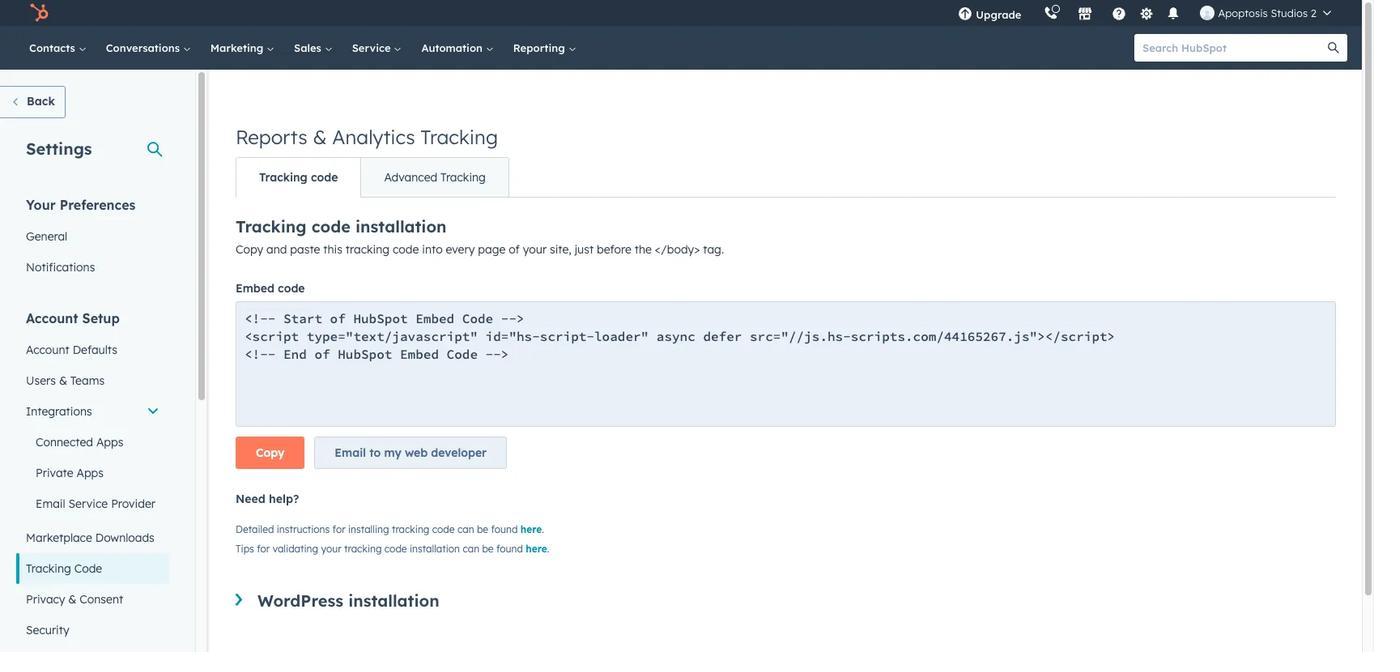 Task type: vqa. For each thing, say whether or not it's contained in the screenshot.
1st "Press to sort." Element from right "Press to sort." ICON
no



Task type: locate. For each thing, give the bounding box(es) containing it.
tracking
[[421, 125, 498, 149], [259, 170, 308, 185], [441, 170, 486, 185], [236, 216, 307, 237], [26, 561, 71, 576]]

1 horizontal spatial email
[[335, 446, 366, 460]]

copy button
[[236, 437, 305, 469]]

analytics
[[332, 125, 415, 149]]

tracking right advanced
[[441, 170, 486, 185]]

apps for connected apps
[[96, 435, 124, 450]]

reports
[[236, 125, 308, 149]]

can
[[458, 523, 474, 536], [463, 543, 480, 555]]

detailed instructions for installing tracking code can be found here . tips for validating your tracking code installation can be found here .
[[236, 523, 550, 555]]

navigation
[[236, 157, 510, 198]]

2 vertical spatial installation
[[348, 591, 440, 611]]

installing
[[348, 523, 389, 536]]

connected apps link
[[16, 427, 169, 458]]

hubspot image
[[29, 3, 49, 23]]

copy left and
[[236, 242, 263, 257]]

code left into
[[393, 242, 419, 257]]

back
[[27, 94, 55, 109]]

account up account defaults
[[26, 310, 78, 326]]

to
[[370, 446, 381, 460]]

for right tips
[[257, 543, 270, 555]]

apps
[[96, 435, 124, 450], [77, 466, 104, 480]]

0 vertical spatial here link
[[521, 523, 542, 536]]

code
[[74, 561, 102, 576]]

your down instructions
[[321, 543, 342, 555]]

0 vertical spatial your
[[523, 242, 547, 257]]

& for consent
[[68, 592, 76, 607]]

here link
[[521, 523, 542, 536], [526, 543, 547, 555]]

tara schultz image
[[1201, 6, 1216, 20]]

tracking code installation copy and paste this tracking code into every page of your site, just before the </body> tag.
[[236, 216, 724, 257]]

0 horizontal spatial email
[[36, 497, 65, 511]]

code right installing
[[432, 523, 455, 536]]

email inside button
[[335, 446, 366, 460]]

apps down integrations button
[[96, 435, 124, 450]]

notifications link
[[16, 252, 169, 283]]

your
[[523, 242, 547, 257], [321, 543, 342, 555]]

1 vertical spatial copy
[[256, 446, 285, 460]]

0 vertical spatial for
[[333, 523, 346, 536]]

upgrade
[[977, 8, 1022, 21]]

email to my web developer button
[[315, 437, 507, 469]]

connected
[[36, 435, 93, 450]]

1 vertical spatial email
[[36, 497, 65, 511]]

marketplaces button
[[1069, 0, 1103, 26]]

0 vertical spatial .
[[542, 523, 544, 536]]

users
[[26, 373, 56, 388]]

1 vertical spatial apps
[[77, 466, 104, 480]]

code right embed
[[278, 281, 305, 296]]

0 horizontal spatial service
[[68, 497, 108, 511]]

security link
[[16, 615, 169, 646]]

tracking inside tracking code installation copy and paste this tracking code into every page of your site, just before the </body> tag.
[[236, 216, 307, 237]]

0 vertical spatial account
[[26, 310, 78, 326]]

the
[[635, 242, 652, 257]]

copy
[[236, 242, 263, 257], [256, 446, 285, 460]]

copy up need help?
[[256, 446, 285, 460]]

defaults
[[73, 343, 117, 357]]

account up users
[[26, 343, 69, 357]]

0 vertical spatial tracking
[[346, 242, 390, 257]]

teams
[[70, 373, 105, 388]]

apps down the connected apps link
[[77, 466, 104, 480]]

1 vertical spatial &
[[59, 373, 67, 388]]

1 vertical spatial service
[[68, 497, 108, 511]]

2 vertical spatial &
[[68, 592, 76, 607]]

1 vertical spatial for
[[257, 543, 270, 555]]

tracking inside account setup element
[[26, 561, 71, 576]]

code
[[311, 170, 338, 185], [312, 216, 351, 237], [393, 242, 419, 257], [278, 281, 305, 296], [432, 523, 455, 536], [385, 543, 407, 555]]

copy inside tracking code installation copy and paste this tracking code into every page of your site, just before the </body> tag.
[[236, 242, 263, 257]]

marketing link
[[201, 26, 284, 70]]

embed code
[[236, 281, 305, 296]]

calling icon button
[[1038, 2, 1066, 23]]

1 horizontal spatial .
[[547, 543, 550, 555]]

upgrade image
[[959, 7, 973, 22]]

users & teams link
[[16, 365, 169, 396]]

advanced
[[384, 170, 438, 185]]

1 horizontal spatial service
[[352, 41, 394, 54]]

2 account from the top
[[26, 343, 69, 357]]

calling icon image
[[1045, 6, 1059, 21]]

tracking code link
[[237, 158, 361, 197]]

this
[[324, 242, 343, 257]]

for left installing
[[333, 523, 346, 536]]

0 vertical spatial copy
[[236, 242, 263, 257]]

tracking for tracking code installation copy and paste this tracking code into every page of your site, just before the </body> tag.
[[236, 216, 307, 237]]

1 vertical spatial your
[[321, 543, 342, 555]]

apoptosis studios 2
[[1219, 6, 1317, 19]]

Search HubSpot search field
[[1135, 34, 1334, 62]]

tracking up and
[[236, 216, 307, 237]]

1 horizontal spatial your
[[523, 242, 547, 257]]

here
[[521, 523, 542, 536], [526, 543, 547, 555]]

code down installing
[[385, 543, 407, 555]]

0 vertical spatial be
[[477, 523, 489, 536]]

0 horizontal spatial your
[[321, 543, 342, 555]]

automation link
[[412, 26, 504, 70]]

be
[[477, 523, 489, 536], [482, 543, 494, 555]]

advanced tracking link
[[361, 158, 509, 197]]

0 horizontal spatial &
[[59, 373, 67, 388]]

your inside tracking code installation copy and paste this tracking code into every page of your site, just before the </body> tag.
[[523, 242, 547, 257]]

contacts
[[29, 41, 78, 54]]

email for email service provider
[[36, 497, 65, 511]]

tracking down reports
[[259, 170, 308, 185]]

service down private apps link
[[68, 497, 108, 511]]

email
[[335, 446, 366, 460], [36, 497, 65, 511]]

downloads
[[95, 531, 155, 545]]

1 account from the top
[[26, 310, 78, 326]]

& up tracking code link
[[313, 125, 327, 149]]

found
[[491, 523, 518, 536], [497, 543, 523, 555]]

1 vertical spatial here link
[[526, 543, 547, 555]]

wordpress installation button
[[236, 591, 1337, 611]]

0 vertical spatial apps
[[96, 435, 124, 450]]

users & teams
[[26, 373, 105, 388]]

service right sales link
[[352, 41, 394, 54]]

validating
[[273, 543, 318, 555]]

apoptosis
[[1219, 6, 1268, 19]]

code up this
[[312, 216, 351, 237]]

account for account setup
[[26, 310, 78, 326]]

your right of
[[523, 242, 547, 257]]

& right privacy
[[68, 592, 76, 607]]

menu
[[947, 0, 1343, 26]]

tracking right installing
[[392, 523, 430, 536]]

for
[[333, 523, 346, 536], [257, 543, 270, 555]]

tracking down installing
[[344, 543, 382, 555]]

tracking
[[346, 242, 390, 257], [392, 523, 430, 536], [344, 543, 382, 555]]

email inside account setup element
[[36, 497, 65, 511]]

1 horizontal spatial &
[[68, 592, 76, 607]]

tracking up privacy
[[26, 561, 71, 576]]

email down private
[[36, 497, 65, 511]]

private apps
[[36, 466, 104, 480]]

tips
[[236, 543, 254, 555]]

marketplace downloads link
[[16, 523, 169, 553]]

1 vertical spatial account
[[26, 343, 69, 357]]

& right users
[[59, 373, 67, 388]]

2 vertical spatial tracking
[[344, 543, 382, 555]]

.
[[542, 523, 544, 536], [547, 543, 550, 555]]

email left to
[[335, 446, 366, 460]]

notifications image
[[1167, 7, 1182, 22]]

account
[[26, 310, 78, 326], [26, 343, 69, 357]]

integrations button
[[16, 396, 169, 427]]

0 vertical spatial email
[[335, 446, 366, 460]]

conversations
[[106, 41, 183, 54]]

search image
[[1329, 42, 1340, 53]]

2 horizontal spatial &
[[313, 125, 327, 149]]

code down reports & analytics tracking
[[311, 170, 338, 185]]

tracking right this
[[346, 242, 390, 257]]

1 vertical spatial installation
[[410, 543, 460, 555]]

<!-- Start of HubSpot Embed Code --> <script type="text/javascript" id="hs-script-loader" async defer src="//js.hs-scripts.com/44165267.js"></script> <!-- End of HubSpot Embed Code --> text field
[[236, 301, 1337, 427]]

0 vertical spatial &
[[313, 125, 327, 149]]

my
[[384, 446, 402, 460]]

account defaults
[[26, 343, 117, 357]]

1 vertical spatial be
[[482, 543, 494, 555]]

preferences
[[60, 197, 136, 213]]

0 vertical spatial installation
[[356, 216, 447, 237]]

service link
[[342, 26, 412, 70]]

0 vertical spatial service
[[352, 41, 394, 54]]

0 horizontal spatial .
[[542, 523, 544, 536]]

setup
[[82, 310, 120, 326]]



Task type: describe. For each thing, give the bounding box(es) containing it.
hubspot link
[[19, 3, 61, 23]]

1 vertical spatial .
[[547, 543, 550, 555]]

1 vertical spatial tracking
[[392, 523, 430, 536]]

1 vertical spatial can
[[463, 543, 480, 555]]

connected apps
[[36, 435, 124, 450]]

wordpress installation
[[258, 591, 440, 611]]

general link
[[16, 221, 169, 252]]

service inside account setup element
[[68, 497, 108, 511]]

copy inside button
[[256, 446, 285, 460]]

studios
[[1271, 6, 1309, 19]]

page
[[478, 242, 506, 257]]

settings
[[26, 139, 92, 159]]

1 vertical spatial here
[[526, 543, 547, 555]]

privacy & consent
[[26, 592, 123, 607]]

privacy
[[26, 592, 65, 607]]

apps for private apps
[[77, 466, 104, 480]]

settings image
[[1140, 7, 1154, 21]]

back link
[[0, 86, 66, 118]]

help button
[[1106, 0, 1134, 26]]

help image
[[1113, 7, 1127, 22]]

integrations
[[26, 404, 92, 419]]

0 horizontal spatial for
[[257, 543, 270, 555]]

email to my web developer
[[335, 446, 487, 460]]

tracking code link
[[16, 553, 169, 584]]

of
[[509, 242, 520, 257]]

account setup element
[[16, 309, 169, 646]]

marketplace downloads
[[26, 531, 155, 545]]

tracking for tracking code
[[259, 170, 308, 185]]

advanced tracking
[[384, 170, 486, 185]]

here link for tips for validating your tracking code installation can be found
[[526, 543, 547, 555]]

2
[[1312, 6, 1317, 19]]

reporting link
[[504, 26, 586, 70]]

menu containing apoptosis studios 2
[[947, 0, 1343, 26]]

marketing
[[210, 41, 267, 54]]

and
[[267, 242, 287, 257]]

notifications
[[26, 260, 95, 275]]

sales link
[[284, 26, 342, 70]]

reports & analytics tracking
[[236, 125, 498, 149]]

your preferences
[[26, 197, 136, 213]]

private apps link
[[16, 458, 169, 489]]

into
[[422, 242, 443, 257]]

account for account defaults
[[26, 343, 69, 357]]

private
[[36, 466, 73, 480]]

& for teams
[[59, 373, 67, 388]]

embed
[[236, 281, 275, 296]]

notifications button
[[1161, 0, 1188, 26]]

email service provider
[[36, 497, 156, 511]]

tracking code
[[259, 170, 338, 185]]

0 vertical spatial found
[[491, 523, 518, 536]]

account setup
[[26, 310, 120, 326]]

need
[[236, 492, 266, 506]]

account defaults link
[[16, 335, 169, 365]]

paste
[[290, 242, 320, 257]]

site,
[[550, 242, 572, 257]]

conversations link
[[96, 26, 201, 70]]

apoptosis studios 2 button
[[1191, 0, 1342, 26]]

here link for detailed instructions for installing tracking code can be found
[[521, 523, 542, 536]]

your
[[26, 197, 56, 213]]

</body>
[[655, 242, 700, 257]]

1 vertical spatial found
[[497, 543, 523, 555]]

web
[[405, 446, 428, 460]]

caret image
[[236, 594, 242, 606]]

consent
[[80, 592, 123, 607]]

tracking for tracking code
[[26, 561, 71, 576]]

tracking up "advanced tracking" at the left
[[421, 125, 498, 149]]

just
[[575, 242, 594, 257]]

settings link
[[1137, 4, 1157, 21]]

installation inside detailed instructions for installing tracking code can be found here . tips for validating your tracking code installation can be found here .
[[410, 543, 460, 555]]

tracking code
[[26, 561, 102, 576]]

email for email to my web developer
[[335, 446, 366, 460]]

wordpress
[[258, 591, 344, 611]]

before
[[597, 242, 632, 257]]

developer
[[431, 446, 487, 460]]

0 vertical spatial can
[[458, 523, 474, 536]]

need help?
[[236, 492, 299, 506]]

tracking inside tracking code installation copy and paste this tracking code into every page of your site, just before the </body> tag.
[[346, 242, 390, 257]]

installation inside tracking code installation copy and paste this tracking code into every page of your site, just before the </body> tag.
[[356, 216, 447, 237]]

detailed
[[236, 523, 274, 536]]

navigation containing tracking code
[[236, 157, 510, 198]]

embed code element
[[236, 301, 1337, 479]]

reporting
[[513, 41, 568, 54]]

provider
[[111, 497, 156, 511]]

& for analytics
[[313, 125, 327, 149]]

your inside detailed instructions for installing tracking code can be found here . tips for validating your tracking code installation can be found here .
[[321, 543, 342, 555]]

marketplace
[[26, 531, 92, 545]]

1 horizontal spatial for
[[333, 523, 346, 536]]

tag.
[[703, 242, 724, 257]]

email service provider link
[[16, 489, 169, 519]]

contacts link
[[19, 26, 96, 70]]

sales
[[294, 41, 325, 54]]

help?
[[269, 492, 299, 506]]

privacy & consent link
[[16, 584, 169, 615]]

marketplaces image
[[1079, 7, 1093, 22]]

search button
[[1321, 34, 1348, 62]]

every
[[446, 242, 475, 257]]

security
[[26, 623, 69, 638]]

0 vertical spatial here
[[521, 523, 542, 536]]

your preferences element
[[16, 196, 169, 283]]



